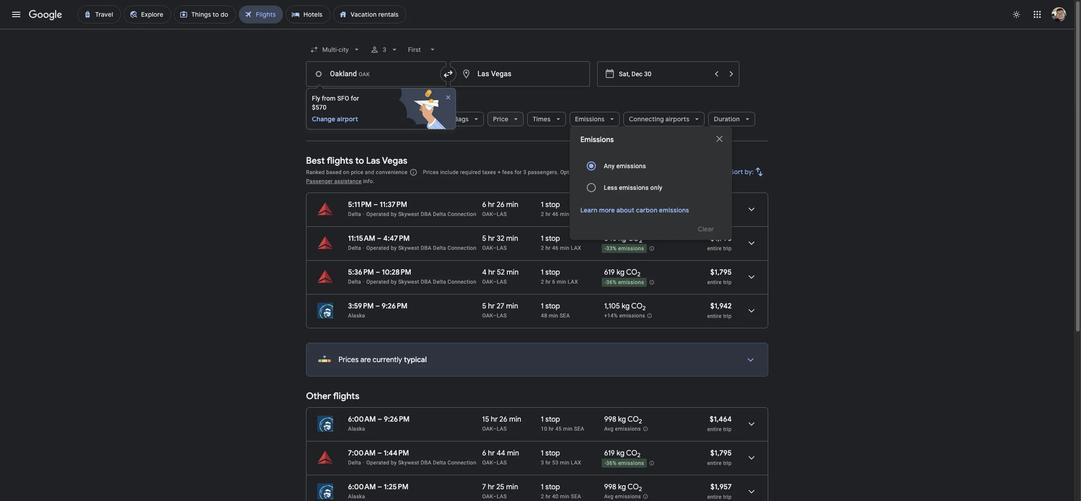 Task type: describe. For each thing, give the bounding box(es) containing it.
1:44 pm
[[384, 449, 409, 458]]

airports
[[666, 115, 690, 123]]

– left 4:47 pm
[[377, 234, 382, 243]]

6:00 am for 1:25 pm
[[348, 483, 376, 492]]

bag fees button
[[616, 169, 638, 176]]

646 kg co 2
[[604, 234, 643, 245]]

998 for 7 hr 25 min
[[604, 483, 617, 492]]

-33% emissions
[[605, 246, 644, 252]]

1 stop flight. element for 5 hr 32 min
[[541, 234, 560, 245]]

– inside 6:00 am – 1:25 pm alaska
[[378, 483, 382, 492]]

co for 7 hr 25 min
[[628, 483, 639, 492]]

min inside 4 hr 52 min oak – las
[[507, 268, 519, 277]]

hr inside 1 stop 10 hr 45 min sea
[[549, 426, 554, 433]]

co for 6 hr 44 min
[[626, 449, 638, 458]]

hr inside 5 hr 27 min oak – las
[[488, 302, 495, 311]]

1795 us dollars text field for 4 hr 52 min
[[711, 268, 732, 277]]

2 inside 1,105 kg co 2
[[643, 305, 646, 313]]

Departure time: 6:00 AM. text field
[[348, 483, 376, 492]]

1 for 7 hr 25 min
[[541, 483, 544, 492]]

required
[[460, 169, 481, 176]]

entire for 6 hr 26 min
[[708, 212, 722, 218]]

leaves oakland international airport at 7:00 am on saturday, december 30 and arrives at harry reid international airport at 1:44 pm on saturday, december 30. element
[[348, 449, 409, 458]]

min inside 1 stop 2 hr 40 min sea
[[560, 494, 570, 500]]

co for 4 hr 52 min
[[626, 268, 638, 277]]

– inside 15 hr 26 min oak – las
[[493, 426, 497, 433]]

operated by skywest dba delta connection for 5:11 pm – 11:37 pm
[[367, 211, 477, 218]]

7
[[482, 483, 486, 492]]

36% for 6 hr 44 min
[[607, 461, 617, 467]]

868
[[604, 201, 617, 210]]

+
[[498, 169, 501, 176]]

646
[[604, 234, 617, 243]]

40
[[552, 494, 559, 500]]

$1,795 for $1,180
[[711, 234, 732, 243]]

2 fees from the left
[[627, 169, 638, 176]]

- for 6 hr 44 min
[[605, 461, 607, 467]]

taxes
[[483, 169, 496, 176]]

hr inside 1 stop 2 hr 6 min lax
[[546, 279, 551, 285]]

min inside 1 stop 2 hr 6 min lax
[[557, 279, 567, 285]]

998 for 15 hr 26 min
[[604, 416, 617, 425]]

– inside 5 hr 27 min oak – las
[[493, 313, 497, 319]]

1957 US dollars text field
[[711, 483, 732, 492]]

4:47 pm
[[383, 234, 410, 243]]

total duration 4 hr 52 min. element
[[482, 268, 541, 279]]

Arrival time: 11:37 PM. text field
[[380, 201, 407, 210]]

dba for 10:28 pm
[[421, 279, 432, 285]]

$1,180 entire trip
[[708, 201, 732, 218]]

min inside 6 hr 44 min oak – las
[[507, 449, 519, 458]]

airport
[[337, 115, 358, 123]]

619 for 4 hr 52 min
[[604, 268, 615, 277]]

1,105 kg co 2
[[604, 302, 646, 313]]

9:26 pm for 6:00 am
[[384, 416, 410, 425]]

hr inside 4 hr 52 min oak – las
[[489, 268, 495, 277]]

$1,795 entire trip for $1,464
[[708, 449, 732, 467]]

carbon
[[636, 206, 658, 215]]

passenger assistance button
[[306, 178, 362, 185]]

min inside the 6 hr 26 min oak – las
[[507, 201, 519, 210]]

2 inside 1 stop 2 hr 46 min lax
[[541, 245, 544, 252]]

+14% emissions
[[604, 313, 646, 319]]

convenience
[[376, 169, 408, 176]]

trip for 4 hr 52 min
[[724, 280, 732, 286]]

sort
[[731, 168, 744, 176]]

1 stop flight. element for 7 hr 25 min
[[541, 483, 560, 494]]

1 stop flight. element for 4 hr 52 min
[[541, 268, 560, 279]]

11:37 pm
[[380, 201, 407, 210]]

2 inside 868 kg co 2
[[639, 203, 642, 211]]

6 inside 1 stop 2 hr 6 min lax
[[552, 279, 556, 285]]

45
[[556, 426, 562, 433]]

flight
[[331, 97, 347, 105]]

oak for 6 hr 26 min
[[482, 211, 493, 218]]

hr inside 5 hr 32 min oak – las
[[488, 234, 495, 243]]

on
[[343, 169, 350, 176]]

flight details. leaves oakland international airport at 11:15 am on saturday, december 30 and arrives at harry reid international airport at 4:47 pm on saturday, december 30. image
[[741, 233, 763, 254]]

times
[[533, 115, 551, 123]]

5:11 pm
[[348, 201, 372, 210]]

32
[[497, 234, 505, 243]]

flight details. leaves oakland international airport at 6:00 am on saturday, december 30 and arrives at harry reid international airport at 9:26 pm on saturday, december 30. image
[[741, 414, 763, 435]]

– inside 6:00 am – 9:26 pm alaska
[[378, 416, 382, 425]]

prices include required taxes + fees for 3 passengers. optional charges and bag fees may apply. passenger assistance
[[306, 169, 666, 185]]

operated for 7:00 am
[[367, 460, 390, 467]]

entire for 7 hr 25 min
[[708, 495, 722, 501]]

kg for 6 hr 44 min
[[617, 449, 625, 458]]

oak for 5 hr 27 min
[[482, 313, 493, 319]]

leaves oakland international airport at 6:00 am on saturday, december 30 and arrives at harry reid international airport at 1:25 pm on saturday, december 30. element
[[348, 483, 409, 492]]

3:59 pm
[[348, 302, 374, 311]]

fly
[[312, 95, 320, 102]]

6 hr 26 min oak – las
[[482, 201, 519, 218]]

flight details. leaves oakland international airport at 6:00 am on saturday, december 30 and arrives at harry reid international airport at 1:25 pm on saturday, december 30. image
[[741, 481, 763, 502]]

– inside 6 hr 44 min oak – las
[[493, 460, 497, 467]]

Arrival time: 4:47 PM. text field
[[383, 234, 410, 243]]

total duration 15 hr 26 min. element
[[482, 416, 541, 426]]

sort by:
[[731, 168, 754, 176]]

connecting airports
[[629, 115, 690, 123]]

– left arrival time: 1:44 pm. text field
[[378, 449, 382, 458]]

any emissions
[[604, 163, 646, 170]]

main content containing best flights to las vegas
[[306, 149, 769, 502]]

flights for other
[[333, 391, 360, 402]]

to
[[355, 155, 364, 167]]

stop for 6 hr 44 min
[[546, 449, 560, 458]]

sfo
[[337, 95, 349, 102]]

oak for 4 hr 52 min
[[482, 279, 493, 285]]

flight details. leaves oakland international airport at 5:11 pm on saturday, december 30 and arrives at harry reid international airport at 11:37 pm on saturday, december 30. image
[[741, 199, 763, 220]]

by for 4:47 pm
[[391, 245, 397, 252]]

co for 15 hr 26 min
[[628, 416, 639, 425]]

close dialog image
[[714, 134, 725, 145]]

avg emissions for $1,957
[[604, 494, 641, 501]]

more
[[599, 206, 615, 215]]

3 inside 1 stop 3 hr 53 min lax
[[541, 460, 544, 467]]

vegas
[[382, 155, 408, 167]]

6:00 am – 9:26 pm alaska
[[348, 416, 410, 433]]

avg for 15 hr 26 min
[[604, 426, 614, 433]]

5 hr 32 min oak – las
[[482, 234, 519, 252]]

other
[[306, 391, 331, 402]]

may
[[639, 169, 650, 176]]

dba for 4:47 pm
[[421, 245, 432, 252]]

$1,957 entire trip
[[708, 483, 732, 501]]

619 for 6 hr 44 min
[[604, 449, 615, 458]]

price
[[351, 169, 364, 176]]

alaska for 15 hr 26 min
[[348, 426, 365, 433]]

oak for 6 hr 44 min
[[482, 460, 493, 467]]

- for 5 hr 32 min
[[605, 246, 607, 252]]

learn more about ranking image
[[410, 168, 418, 177]]

1 for 6 hr 44 min
[[541, 449, 544, 458]]

trip for 5 hr 32 min
[[724, 246, 732, 252]]

prices are currently typical
[[339, 356, 427, 365]]

1 stop 10 hr 45 min sea
[[541, 416, 585, 433]]

1 stop 48 min sea
[[541, 302, 570, 319]]

11:15 am – 4:47 pm
[[348, 234, 410, 243]]

skywest for 1:44 pm
[[398, 460, 419, 467]]

less
[[604, 184, 618, 191]]

min inside 7 hr 25 min oak – las
[[506, 483, 519, 492]]

emissions button
[[570, 108, 620, 130]]

7:00 am – 1:44 pm
[[348, 449, 409, 458]]

connection for 4 hr 52 min
[[448, 279, 477, 285]]

add flight button
[[306, 94, 357, 108]]

1 and from the left
[[365, 169, 375, 176]]

airlines
[[407, 115, 430, 123]]

and inside the prices include required taxes + fees for 3 passengers. optional charges and bag fees may apply. passenger assistance
[[605, 169, 614, 176]]

dba for 1:44 pm
[[421, 460, 432, 467]]

price
[[493, 115, 509, 123]]

typical
[[404, 356, 427, 365]]

2 $1,795 entire trip from the top
[[708, 268, 732, 286]]

min inside 1 stop 48 min sea
[[549, 313, 559, 319]]

duration
[[714, 115, 740, 123]]

flights for best
[[327, 155, 353, 167]]

oak for 7 hr 25 min
[[482, 494, 493, 500]]

based
[[326, 169, 342, 176]]

entire for 4 hr 52 min
[[708, 280, 722, 286]]

prices for are
[[339, 356, 359, 365]]

$1,957
[[711, 483, 732, 492]]

leaves oakland international airport at 11:15 am on saturday, december 30 and arrives at harry reid international airport at 4:47 pm on saturday, december 30. element
[[348, 234, 410, 243]]

min inside '1 stop 2 hr 46 min slc'
[[560, 211, 570, 218]]

total duration 7 hr 25 min. element
[[482, 483, 541, 494]]

co for 5 hr 27 min
[[632, 302, 643, 311]]

oak for 15 hr 26 min
[[482, 426, 493, 433]]

kg for 5 hr 32 min
[[619, 234, 627, 243]]

las for 6 hr 44 min
[[497, 460, 507, 467]]

layover (1 of 1) is a 48 min layover at seattle-tacoma international airport in seattle. element
[[541, 313, 600, 320]]

connection for 5 hr 32 min
[[448, 245, 477, 252]]

total duration 6 hr 44 min. element
[[482, 449, 541, 460]]

Arrival time: 9:26 PM. text field
[[382, 302, 408, 311]]

46 for 5 hr 32 min
[[552, 245, 559, 252]]

change
[[312, 115, 336, 123]]

1 stop 2 hr 6 min lax
[[541, 268, 578, 285]]

ranked based on price and convenience
[[306, 169, 408, 176]]

- for 4 hr 52 min
[[605, 280, 607, 286]]

leaves oakland international airport at 5:36 pm on saturday, december 30 and arrives at harry reid international airport at 10:28 pm on saturday, december 30. element
[[348, 268, 412, 277]]

trip for 6 hr 44 min
[[724, 461, 732, 467]]

by:
[[745, 168, 754, 176]]

hr inside '1 stop 2 hr 46 min slc'
[[546, 211, 551, 218]]

alaska for 5 hr 27 min
[[348, 313, 365, 319]]

$1,942
[[711, 302, 732, 311]]

1942 US dollars text field
[[711, 302, 732, 311]]

hr inside 15 hr 26 min oak – las
[[491, 416, 498, 425]]

– right 5:11 pm
[[374, 201, 378, 210]]

5 hr 27 min oak – las
[[482, 302, 519, 319]]

2 inside 1 stop 2 hr 40 min sea
[[541, 494, 544, 500]]

min inside 15 hr 26 min oak – las
[[509, 416, 522, 425]]

6 for 6 hr 26 min
[[482, 201, 487, 210]]

6:00 am – 1:25 pm alaska
[[348, 483, 409, 500]]

- for 6 hr 26 min
[[605, 212, 607, 218]]

for inside fly from sfo for $570 change airport
[[351, 95, 359, 102]]

998 kg co 2 for $1,464
[[604, 416, 642, 426]]

hr inside 1 stop 2 hr 40 min sea
[[546, 494, 551, 500]]

stop for 7 hr 25 min
[[546, 483, 560, 492]]

998 kg co 2 for $1,957
[[604, 483, 642, 494]]

more details image
[[740, 350, 762, 371]]

1795 US dollars text field
[[711, 234, 732, 243]]

layover (1 of 1) is a 2 hr 46 min layover at los angeles international airport in los angeles. element
[[541, 245, 600, 252]]

apply.
[[651, 169, 666, 176]]

2 inside 1 stop 2 hr 6 min lax
[[541, 279, 544, 285]]

total duration 5 hr 27 min. element
[[482, 302, 541, 313]]

-36% emissions for 4 hr 52 min
[[605, 280, 644, 286]]

9:26 pm for 3:59 pm
[[382, 302, 408, 311]]

leaves oakland international airport at 6:00 am on saturday, december 30 and arrives at harry reid international airport at 9:26 pm on saturday, december 30. element
[[348, 416, 410, 425]]

5 for 5 hr 27 min
[[482, 302, 487, 311]]

1 for 5 hr 32 min
[[541, 234, 544, 243]]

1 for 6 hr 26 min
[[541, 201, 544, 210]]

dba for 11:37 pm
[[421, 211, 432, 218]]

connection for 6 hr 44 min
[[448, 460, 477, 467]]

min inside 1 stop 10 hr 45 min sea
[[563, 426, 573, 433]]

hr inside 1 stop 2 hr 46 min lax
[[546, 245, 551, 252]]

las
[[366, 155, 380, 167]]

Arrival time: 10:28 PM. text field
[[382, 268, 412, 277]]

1:25 pm
[[384, 483, 409, 492]]

2 inside '1 stop 2 hr 46 min slc'
[[541, 211, 544, 218]]

1 vertical spatial emissions
[[581, 135, 614, 145]]

all filters
[[323, 115, 350, 123]]

lax for 6 hr 44 min
[[571, 460, 582, 467]]

learn
[[581, 206, 598, 215]]

53
[[552, 460, 559, 467]]

10
[[541, 426, 548, 433]]

sort by: button
[[727, 161, 769, 183]]

-11% emissions
[[605, 212, 644, 218]]

stop for 5 hr 32 min
[[546, 234, 560, 243]]

4
[[482, 268, 487, 277]]



Task type: vqa. For each thing, say whether or not it's contained in the screenshot.
26 to the top
yes



Task type: locate. For each thing, give the bounding box(es) containing it.
1 skywest from the top
[[398, 211, 419, 218]]

1 up 48
[[541, 302, 544, 311]]

2 entire from the top
[[708, 246, 722, 252]]

1 stop flight. element down passengers.
[[541, 201, 560, 211]]

oak inside 4 hr 52 min oak – las
[[482, 279, 493, 285]]

las for 15 hr 26 min
[[497, 426, 507, 433]]

6 left 44
[[482, 449, 487, 458]]

skywest down the 11:37 pm
[[398, 211, 419, 218]]

7 entire from the top
[[708, 495, 722, 501]]

alaska down 6:00 am text field
[[348, 494, 365, 500]]

fees right bag
[[627, 169, 638, 176]]

0 vertical spatial $1,795
[[711, 234, 732, 243]]

trip for 5 hr 27 min
[[724, 313, 732, 320]]

4 skywest from the top
[[398, 460, 419, 467]]

1 998 from the top
[[604, 416, 617, 425]]

4 by from the top
[[391, 460, 397, 467]]

las down the 32
[[497, 245, 507, 252]]

layover (1 of 1) is a 2 hr 40 min layover at seattle-tacoma international airport in seattle. element
[[541, 494, 600, 501]]

1 up 10
[[541, 416, 544, 425]]

main content
[[306, 149, 769, 502]]

price button
[[488, 108, 524, 130]]

lax inside 1 stop 2 hr 6 min lax
[[568, 279, 578, 285]]

las inside 5 hr 32 min oak – las
[[497, 245, 507, 252]]

entire for 5 hr 27 min
[[708, 313, 722, 320]]

– down 25
[[493, 494, 497, 500]]

Departure time: 7:00 AM. text field
[[348, 449, 376, 458]]

1 vertical spatial 3
[[524, 169, 527, 176]]

0 horizontal spatial and
[[365, 169, 375, 176]]

fees right +
[[502, 169, 513, 176]]

2 dba from the top
[[421, 245, 432, 252]]

hr inside 6 hr 44 min oak – las
[[488, 449, 495, 458]]

lax for 4 hr 52 min
[[568, 279, 578, 285]]

layover (1 of 1) is a 2 hr 46 min layover at salt lake city international airport in salt lake city. element
[[541, 211, 600, 218]]

5 entire from the top
[[708, 427, 722, 433]]

stop for 4 hr 52 min
[[546, 268, 560, 277]]

5 1 from the top
[[541, 416, 544, 425]]

las down 52 at the left bottom of the page
[[497, 279, 507, 285]]

stop up 'layover (1 of 1) is a 2 hr 46 min layover at salt lake city international airport in salt lake city.' element
[[546, 201, 560, 210]]

oak inside 5 hr 32 min oak – las
[[482, 245, 493, 252]]

ranked
[[306, 169, 325, 176]]

stop inside 1 stop 10 hr 45 min sea
[[546, 416, 560, 425]]

las inside 5 hr 27 min oak – las
[[497, 313, 507, 319]]

slc
[[571, 211, 581, 218]]

2 inside 646 kg co 2
[[640, 237, 643, 245]]

Departure time: 5:36 PM. text field
[[348, 268, 374, 277]]

15 hr 26 min oak – las
[[482, 416, 522, 433]]

leaves oakland international airport at 5:11 pm on saturday, december 30 and arrives at harry reid international airport at 11:37 pm on saturday, december 30. element
[[348, 201, 407, 210]]

1 stop flight. element down layover (1 of 1) is a 2 hr 46 min layover at los angeles international airport in los angeles. element
[[541, 268, 560, 279]]

min right 40
[[560, 494, 570, 500]]

sea right 40
[[571, 494, 581, 500]]

oak inside 7 hr 25 min oak – las
[[482, 494, 493, 500]]

assistance
[[334, 178, 362, 185]]

0 vertical spatial for
[[351, 95, 359, 102]]

0 vertical spatial 619 kg co 2
[[604, 268, 641, 279]]

3 las from the top
[[497, 279, 507, 285]]

stop up 53
[[546, 449, 560, 458]]

5 las from the top
[[497, 426, 507, 433]]

1 vertical spatial lax
[[568, 279, 578, 285]]

2 998 from the top
[[604, 483, 617, 492]]

6:00 am up the departure time: 7:00 am. text box
[[348, 416, 376, 425]]

4 - from the top
[[605, 461, 607, 467]]

1 vertical spatial avg emissions
[[604, 494, 641, 501]]

stop inside 1 stop 48 min sea
[[546, 302, 560, 311]]

operated by skywest dba delta connection down arrival time: 1:44 pm. text field
[[367, 460, 477, 467]]

kg for 6 hr 26 min
[[618, 201, 626, 210]]

oak inside the 6 hr 26 min oak – las
[[482, 211, 493, 218]]

hr right 4
[[489, 268, 495, 277]]

None search field
[[306, 39, 769, 240]]

1 trip from the top
[[724, 212, 732, 218]]

2 vertical spatial $1,795
[[711, 449, 732, 458]]

619 kg co 2 for 6 hr 44 min
[[604, 449, 641, 460]]

0 vertical spatial avg
[[604, 426, 614, 433]]

5 inside 5 hr 32 min oak – las
[[482, 234, 487, 243]]

2 619 from the top
[[604, 449, 615, 458]]

1 vertical spatial 46
[[552, 245, 559, 252]]

619 kg co 2 for 4 hr 52 min
[[604, 268, 641, 279]]

2 vertical spatial lax
[[571, 460, 582, 467]]

0 vertical spatial alaska
[[348, 313, 365, 319]]

for right sfo
[[351, 95, 359, 102]]

46 inside '1 stop 2 hr 46 min slc'
[[552, 211, 559, 218]]

layover (1 of 1) is a 10 hr 45 min layover at seattle-tacoma international airport in seattle. element
[[541, 426, 600, 433]]

998
[[604, 416, 617, 425], [604, 483, 617, 492]]

2 5 from the top
[[482, 302, 487, 311]]

co for 5 hr 32 min
[[628, 234, 640, 243]]

7 1 from the top
[[541, 483, 544, 492]]

hr inside 7 hr 25 min oak – las
[[488, 483, 495, 492]]

6 trip from the top
[[724, 461, 732, 467]]

alaska inside "3:59 pm – 9:26 pm alaska"
[[348, 313, 365, 319]]

operated down 5:11 pm – 11:37 pm
[[367, 211, 390, 218]]

1 vertical spatial 998
[[604, 483, 617, 492]]

0 vertical spatial 5
[[482, 234, 487, 243]]

1 vertical spatial -36% emissions
[[605, 461, 644, 467]]

total duration 6 hr 26 min. element
[[482, 201, 541, 211]]

other flights
[[306, 391, 360, 402]]

1 inside 1 stop 10 hr 45 min sea
[[541, 416, 544, 425]]

1 46 from the top
[[552, 211, 559, 218]]

trip
[[724, 212, 732, 218], [724, 246, 732, 252], [724, 280, 732, 286], [724, 313, 732, 320], [724, 427, 732, 433], [724, 461, 732, 467], [724, 495, 732, 501]]

1 stop flight. element for 6 hr 26 min
[[541, 201, 560, 211]]

entire inside $1,957 entire trip
[[708, 495, 722, 501]]

operated for 5:11 pm
[[367, 211, 390, 218]]

1 vertical spatial sea
[[574, 426, 585, 433]]

1 inside '1 stop 2 hr 46 min slc'
[[541, 201, 544, 210]]

4 operated by skywest dba delta connection from the top
[[367, 460, 477, 467]]

36% for 4 hr 52 min
[[607, 280, 617, 286]]

9:26 pm inside 6:00 am – 9:26 pm alaska
[[384, 416, 410, 425]]

– inside "3:59 pm – 9:26 pm alaska"
[[376, 302, 380, 311]]

avg emissions
[[604, 426, 641, 433], [604, 494, 641, 501]]

min left slc
[[560, 211, 570, 218]]

2 vertical spatial 3
[[541, 460, 544, 467]]

oak for 5 hr 32 min
[[482, 245, 493, 252]]

0 vertical spatial sea
[[560, 313, 570, 319]]

prices left are
[[339, 356, 359, 365]]

trip down $1,942 at bottom
[[724, 313, 732, 320]]

by for 11:37 pm
[[391, 211, 397, 218]]

6 hr 44 min oak – las
[[482, 449, 519, 467]]

0 vertical spatial 619
[[604, 268, 615, 277]]

oak down 4
[[482, 279, 493, 285]]

4 las from the top
[[497, 313, 507, 319]]

prices inside the prices include required taxes + fees for 3 passengers. optional charges and bag fees may apply. passenger assistance
[[423, 169, 439, 176]]

1 stop from the top
[[546, 201, 560, 210]]

close image
[[445, 94, 452, 101]]

0 vertical spatial lax
[[571, 245, 582, 252]]

$1,464 entire trip
[[708, 416, 732, 433]]

stop for 6 hr 26 min
[[546, 201, 560, 210]]

las down 25
[[497, 494, 507, 500]]

1 stop flight. element for 15 hr 26 min
[[541, 416, 560, 426]]

trip left flight details. leaves oakland international airport at 5:36 pm on saturday, december 30 and arrives at harry reid international airport at 10:28 pm on saturday, december 30. icon
[[724, 280, 732, 286]]

1 stop flight. element
[[541, 201, 560, 211], [541, 234, 560, 245], [541, 268, 560, 279], [541, 302, 560, 313], [541, 416, 560, 426], [541, 449, 560, 460], [541, 483, 560, 494]]

– down total duration 6 hr 26 min. element
[[493, 211, 497, 218]]

1795 US dollars text field
[[711, 268, 732, 277], [711, 449, 732, 458]]

9:26 pm
[[382, 302, 408, 311], [384, 416, 410, 425]]

1 for 15 hr 26 min
[[541, 416, 544, 425]]

kg for 15 hr 26 min
[[618, 416, 626, 425]]

min right 25
[[506, 483, 519, 492]]

26 inside 15 hr 26 min oak – las
[[500, 416, 508, 425]]

1 inside 1 stop 2 hr 46 min lax
[[541, 234, 544, 243]]

1 operated from the top
[[367, 211, 390, 218]]

6 entire from the top
[[708, 461, 722, 467]]

kg inside 646 kg co 2
[[619, 234, 627, 243]]

$1,795 entire trip for $1,180
[[708, 234, 732, 252]]

0 vertical spatial 6:00 am
[[348, 416, 376, 425]]

26 right 15
[[500, 416, 508, 425]]

1 entire from the top
[[708, 212, 722, 218]]

change appearance image
[[1006, 4, 1028, 25]]

alaska for 7 hr 25 min
[[348, 494, 365, 500]]

36% right 'layover (1 of 1) is a 3 hr 53 min layover at los angeles international airport in los angeles.' element
[[607, 461, 617, 467]]

best
[[306, 155, 325, 167]]

6:00 am inside 6:00 am – 9:26 pm alaska
[[348, 416, 376, 425]]

3 1 from the top
[[541, 268, 544, 277]]

4 stop from the top
[[546, 302, 560, 311]]

alaska inside 6:00 am – 9:26 pm alaska
[[348, 426, 365, 433]]

7:00 am
[[348, 449, 376, 458]]

1 stop flight. element up 53
[[541, 449, 560, 460]]

Arrival time: 9:26 PM. text field
[[384, 416, 410, 425]]

3 inside the prices include required taxes + fees for 3 passengers. optional charges and bag fees may apply. passenger assistance
[[524, 169, 527, 176]]

hr left 44
[[488, 449, 495, 458]]

3 trip from the top
[[724, 280, 732, 286]]

hr left the 32
[[488, 234, 495, 243]]

trip inside $1,180 entire trip
[[724, 212, 732, 218]]

kg inside 868 kg co 2
[[618, 201, 626, 210]]

7 stop from the top
[[546, 483, 560, 492]]

include
[[440, 169, 459, 176]]

stop for 15 hr 26 min
[[546, 416, 560, 425]]

– inside the 6 hr 26 min oak – las
[[493, 211, 497, 218]]

operated for 5:36 pm
[[367, 279, 390, 285]]

2 alaska from the top
[[348, 426, 365, 433]]

skywest for 4:47 pm
[[398, 245, 419, 252]]

6 oak from the top
[[482, 460, 493, 467]]

1 vertical spatial 619 kg co 2
[[604, 449, 641, 460]]

lax inside 1 stop 3 hr 53 min lax
[[571, 460, 582, 467]]

min right the 27
[[506, 302, 519, 311]]

learn more about carbon emissions
[[581, 206, 690, 215]]

entire for 15 hr 26 min
[[708, 427, 722, 433]]

1 horizontal spatial 3
[[524, 169, 527, 176]]

stop inside 1 stop 2 hr 6 min lax
[[546, 268, 560, 277]]

Departure time: 3:59 PM. text field
[[348, 302, 374, 311]]

2 by from the top
[[391, 245, 397, 252]]

None text field
[[306, 61, 447, 87]]

3:59 pm – 9:26 pm alaska
[[348, 302, 408, 319]]

by down 10:28 pm text box
[[391, 279, 397, 285]]

2 $1,795 from the top
[[711, 268, 732, 277]]

entire inside the $1,464 entire trip
[[708, 427, 722, 433]]

connecting
[[629, 115, 664, 123]]

7 hr 25 min oak – las
[[482, 483, 519, 500]]

2 operated by skywest dba delta connection from the top
[[367, 245, 477, 252]]

None field
[[306, 42, 365, 58], [405, 42, 441, 58], [306, 42, 365, 58], [405, 42, 441, 58]]

2 1795 us dollars text field from the top
[[711, 449, 732, 458]]

4 operated from the top
[[367, 460, 390, 467]]

6 down the prices include required taxes + fees for 3 passengers. optional charges and bag fees may apply. passenger assistance
[[482, 201, 487, 210]]

46 inside 1 stop 2 hr 46 min lax
[[552, 245, 559, 252]]

entire inside $1,180 entire trip
[[708, 212, 722, 218]]

lax right 53
[[571, 460, 582, 467]]

1 for 5 hr 27 min
[[541, 302, 544, 311]]

2 vertical spatial alaska
[[348, 494, 365, 500]]

1 up layover (1 of 1) is a 2 hr 40 min layover at seattle-tacoma international airport in seattle. element
[[541, 483, 544, 492]]

– inside 4 hr 52 min oak – las
[[493, 279, 497, 285]]

1 vertical spatial 619
[[604, 449, 615, 458]]

3 by from the top
[[391, 279, 397, 285]]

1 fees from the left
[[502, 169, 513, 176]]

alaska down departure time: 3:59 pm. 'text box'
[[348, 313, 365, 319]]

3 dba from the top
[[421, 279, 432, 285]]

0 horizontal spatial for
[[351, 95, 359, 102]]

5 stop from the top
[[546, 416, 560, 425]]

$1,795 entire trip left flight details. leaves oakland international airport at 11:15 am on saturday, december 30 and arrives at harry reid international airport at 4:47 pm on saturday, december 30. icon
[[708, 234, 732, 252]]

0 vertical spatial 3
[[383, 46, 387, 53]]

$1,795 entire trip up '$1,957' text field
[[708, 449, 732, 467]]

1 horizontal spatial prices
[[423, 169, 439, 176]]

4 trip from the top
[[724, 313, 732, 320]]

1 vertical spatial avg
[[604, 494, 614, 501]]

co for 6 hr 26 min
[[628, 201, 639, 210]]

add
[[317, 97, 329, 105]]

$570
[[312, 104, 327, 111]]

1 -36% emissions from the top
[[605, 280, 644, 286]]

1 vertical spatial alaska
[[348, 426, 365, 433]]

total duration 5 hr 32 min. element
[[482, 234, 541, 245]]

1 vertical spatial 998 kg co 2
[[604, 483, 642, 494]]

Departure time: 11:15 AM. text field
[[348, 234, 376, 243]]

las inside 4 hr 52 min oak – las
[[497, 279, 507, 285]]

layover (1 of 1) is a 2 hr 6 min layover at los angeles international airport in los angeles. element
[[541, 279, 600, 286]]

1 998 kg co 2 from the top
[[604, 416, 642, 426]]

3 1 stop flight. element from the top
[[541, 268, 560, 279]]

2 horizontal spatial 3
[[541, 460, 544, 467]]

1 vertical spatial prices
[[339, 356, 359, 365]]

entire down 1795 us dollars text field
[[708, 246, 722, 252]]

0 vertical spatial flights
[[327, 155, 353, 167]]

dba
[[421, 211, 432, 218], [421, 245, 432, 252], [421, 279, 432, 285], [421, 460, 432, 467]]

about
[[617, 206, 635, 215]]

las inside the 6 hr 26 min oak – las
[[497, 211, 507, 218]]

las for 6 hr 26 min
[[497, 211, 507, 218]]

1 1 stop flight. element from the top
[[541, 201, 560, 211]]

prices for include
[[423, 169, 439, 176]]

kg for 5 hr 27 min
[[622, 302, 630, 311]]

2 6:00 am from the top
[[348, 483, 376, 492]]

best flights to las vegas
[[306, 155, 408, 167]]

for inside the prices include required taxes + fees for 3 passengers. optional charges and bag fees may apply. passenger assistance
[[515, 169, 522, 176]]

min right 48
[[549, 313, 559, 319]]

$1,795 down $1,180 entire trip
[[711, 234, 732, 243]]

connection left 5 hr 32 min oak – las
[[448, 245, 477, 252]]

las inside 6 hr 44 min oak – las
[[497, 460, 507, 467]]

1 operated by skywest dba delta connection from the top
[[367, 211, 477, 218]]

26 for 15
[[500, 416, 508, 425]]

flight details. leaves oakland international airport at 3:59 pm on saturday, december 30 and arrives at harry reid international airport at 9:26 pm on saturday, december 30. image
[[741, 300, 763, 322]]

36% up the 1,105 at right
[[607, 280, 617, 286]]

6:00 am
[[348, 416, 376, 425], [348, 483, 376, 492]]

prices right learn more about ranking image
[[423, 169, 439, 176]]

0 vertical spatial 36%
[[607, 280, 617, 286]]

2 operated from the top
[[367, 245, 390, 252]]

1 stop 2 hr 40 min sea
[[541, 483, 581, 500]]

entire down '$1,957' text field
[[708, 495, 722, 501]]

stop up layover (1 of 1) is a 2 hr 46 min layover at los angeles international airport in los angeles. element
[[546, 234, 560, 243]]

loading results progress bar
[[0, 29, 1075, 31]]

3 $1,795 from the top
[[711, 449, 732, 458]]

2 stop from the top
[[546, 234, 560, 243]]

by down arrival time: 4:47 pm. text box
[[391, 245, 397, 252]]

min up 1 stop 2 hr 6 min lax at the right of the page
[[560, 245, 570, 252]]

1 stop flight. element up 10
[[541, 416, 560, 426]]

trip for 15 hr 26 min
[[724, 427, 732, 433]]

1 alaska from the top
[[348, 313, 365, 319]]

main menu image
[[11, 9, 22, 20]]

trip for 6 hr 26 min
[[724, 212, 732, 218]]

connection left 4 hr 52 min oak – las
[[448, 279, 477, 285]]

trip inside $1,957 entire trip
[[724, 495, 732, 501]]

1 vertical spatial 9:26 pm
[[384, 416, 410, 425]]

fly from sfo for $570 change airport
[[312, 95, 359, 123]]

trip down 1795 us dollars text field
[[724, 246, 732, 252]]

1 up 'layover (1 of 1) is a 2 hr 46 min layover at salt lake city international airport in salt lake city.' element
[[541, 201, 544, 210]]

for
[[351, 95, 359, 102], [515, 169, 522, 176]]

learn more about carbon emissions link
[[581, 206, 690, 215]]

1 inside 1 stop 2 hr 6 min lax
[[541, 268, 544, 277]]

avg
[[604, 426, 614, 433], [604, 494, 614, 501]]

5 inside 5 hr 27 min oak – las
[[482, 302, 487, 311]]

swap origin and destination. image
[[443, 69, 454, 79]]

trip for 7 hr 25 min
[[724, 495, 732, 501]]

hr left slc
[[546, 211, 551, 218]]

oak up 4
[[482, 245, 493, 252]]

2 skywest from the top
[[398, 245, 419, 252]]

hr inside the 6 hr 26 min oak – las
[[488, 201, 495, 210]]

lax inside 1 stop 2 hr 46 min lax
[[571, 245, 582, 252]]

trip down $1,180 text field
[[724, 212, 732, 218]]

Arrival time: 1:44 PM. text field
[[384, 449, 409, 458]]

las inside 7 hr 25 min oak – las
[[497, 494, 507, 500]]

entire down $1,942 at bottom
[[708, 313, 722, 320]]

alaska inside 6:00 am – 1:25 pm alaska
[[348, 494, 365, 500]]

1 6:00 am from the top
[[348, 416, 376, 425]]

5 for 5 hr 32 min
[[482, 234, 487, 243]]

Departure text field
[[619, 62, 709, 86]]

1464 US dollars text field
[[710, 416, 732, 425]]

– inside 7 hr 25 min oak – las
[[493, 494, 497, 500]]

from
[[322, 95, 336, 102]]

1,105
[[604, 302, 620, 311]]

avg for 7 hr 25 min
[[604, 494, 614, 501]]

2 vertical spatial 6
[[482, 449, 487, 458]]

sea inside 1 stop 48 min sea
[[560, 313, 570, 319]]

0 horizontal spatial prices
[[339, 356, 359, 365]]

add flight
[[317, 97, 347, 105]]

1 by from the top
[[391, 211, 397, 218]]

1 for 4 hr 52 min
[[541, 268, 544, 277]]

9:26 pm up 1:44 pm
[[384, 416, 410, 425]]

6 up 1 stop 48 min sea
[[552, 279, 556, 285]]

skywest for 11:37 pm
[[398, 211, 419, 218]]

sea inside 1 stop 2 hr 40 min sea
[[571, 494, 581, 500]]

2 vertical spatial sea
[[571, 494, 581, 500]]

0 vertical spatial emissions
[[575, 115, 605, 123]]

lax for 5 hr 32 min
[[571, 245, 582, 252]]

1 inside 1 stop 48 min sea
[[541, 302, 544, 311]]

619 kg co 2
[[604, 268, 641, 279], [604, 449, 641, 460]]

skywest down 10:28 pm text box
[[398, 279, 419, 285]]

1 vertical spatial 36%
[[607, 461, 617, 467]]

1 stop 2 hr 46 min lax
[[541, 234, 582, 252]]

46 for 6 hr 26 min
[[552, 211, 559, 218]]

2 36% from the top
[[607, 461, 617, 467]]

trip inside $1,942 entire trip
[[724, 313, 732, 320]]

alaska down departure time: 6:00 am. text box
[[348, 426, 365, 433]]

operated for 11:15 am
[[367, 245, 390, 252]]

4 oak from the top
[[482, 313, 493, 319]]

2 -36% emissions from the top
[[605, 461, 644, 467]]

0 vertical spatial avg emissions
[[604, 426, 641, 433]]

1 horizontal spatial and
[[605, 169, 614, 176]]

46 up 1 stop 2 hr 6 min lax at the right of the page
[[552, 245, 559, 252]]

min right 15
[[509, 416, 522, 425]]

2 46 from the top
[[552, 245, 559, 252]]

6 for 6 hr 44 min
[[482, 449, 487, 458]]

filters
[[332, 115, 350, 123]]

10:28 pm
[[382, 268, 412, 277]]

none search field containing emissions
[[306, 39, 769, 240]]

2 avg emissions from the top
[[604, 494, 641, 501]]

hr right 7
[[488, 483, 495, 492]]

52
[[497, 268, 505, 277]]

1 vertical spatial 6
[[552, 279, 556, 285]]

7 trip from the top
[[724, 495, 732, 501]]

stop for 5 hr 27 min
[[546, 302, 560, 311]]

3 operated by skywest dba delta connection from the top
[[367, 279, 477, 285]]

1 vertical spatial flights
[[333, 391, 360, 402]]

Departure time: 6:00 AM. text field
[[348, 416, 376, 425]]

las for 5 hr 32 min
[[497, 245, 507, 252]]

hr left '45'
[[549, 426, 554, 433]]

leaves oakland international airport at 3:59 pm on saturday, december 30 and arrives at harry reid international airport at 9:26 pm on saturday, december 30. element
[[348, 302, 408, 311]]

0 vertical spatial 998
[[604, 416, 617, 425]]

avg emissions for $1,464
[[604, 426, 641, 433]]

$1,942 entire trip
[[708, 302, 732, 320]]

33%
[[607, 246, 617, 252]]

las for 7 hr 25 min
[[497, 494, 507, 500]]

3 inside popup button
[[383, 46, 387, 53]]

hr up 1 stop 48 min sea
[[546, 279, 551, 285]]

prices
[[423, 169, 439, 176], [339, 356, 359, 365]]

5 left the 27
[[482, 302, 487, 311]]

emissions right times popup button
[[575, 115, 605, 123]]

0 vertical spatial 9:26 pm
[[382, 302, 408, 311]]

less emissions only
[[604, 184, 663, 191]]

hr inside 1 stop 3 hr 53 min lax
[[546, 460, 551, 467]]

bags
[[454, 115, 469, 123]]

1 stop flight. element for 6 hr 44 min
[[541, 449, 560, 460]]

all
[[323, 115, 331, 123]]

1 avg from the top
[[604, 426, 614, 433]]

connection
[[448, 211, 477, 218], [448, 245, 477, 252], [448, 279, 477, 285], [448, 460, 477, 467]]

1795 us dollars text field for 6 hr 44 min
[[711, 449, 732, 458]]

6 1 from the top
[[541, 449, 544, 458]]

0 vertical spatial $1,795 entire trip
[[708, 234, 732, 252]]

min inside 1 stop 3 hr 53 min lax
[[560, 460, 570, 467]]

25
[[497, 483, 505, 492]]

3 skywest from the top
[[398, 279, 419, 285]]

1 avg emissions from the top
[[604, 426, 641, 433]]

1180 US dollars text field
[[711, 201, 732, 210]]

operated
[[367, 211, 390, 218], [367, 245, 390, 252], [367, 279, 390, 285], [367, 460, 390, 467]]

operated by skywest dba delta connection for 11:15 am – 4:47 pm
[[367, 245, 477, 252]]

1 vertical spatial 26
[[500, 416, 508, 425]]

trip inside the $1,464 entire trip
[[724, 427, 732, 433]]

5:36 pm – 10:28 pm
[[348, 268, 412, 277]]

hr up 1 stop 2 hr 6 min lax at the right of the page
[[546, 245, 551, 252]]

5 trip from the top
[[724, 427, 732, 433]]

oak
[[482, 211, 493, 218], [482, 245, 493, 252], [482, 279, 493, 285], [482, 313, 493, 319], [482, 426, 493, 433], [482, 460, 493, 467], [482, 494, 493, 500]]

0 vertical spatial prices
[[423, 169, 439, 176]]

2 - from the top
[[605, 246, 607, 252]]

$1,795 entire trip
[[708, 234, 732, 252], [708, 268, 732, 286], [708, 449, 732, 467]]

3 oak from the top
[[482, 279, 493, 285]]

1 1 from the top
[[541, 201, 544, 210]]

0 horizontal spatial 3
[[383, 46, 387, 53]]

0 vertical spatial -36% emissions
[[605, 280, 644, 286]]

stops, not selected image
[[361, 108, 398, 130]]

26 inside the 6 hr 26 min oak – las
[[497, 201, 505, 210]]

emissions option group
[[581, 155, 722, 199]]

$1,795 for $1,464
[[711, 449, 732, 458]]

times button
[[528, 108, 566, 130]]

skywest
[[398, 211, 419, 218], [398, 245, 419, 252], [398, 279, 419, 285], [398, 460, 419, 467]]

1 619 from the top
[[604, 268, 615, 277]]

entire for 6 hr 44 min
[[708, 461, 722, 467]]

– down 44
[[493, 460, 497, 467]]

6:00 am inside 6:00 am – 1:25 pm alaska
[[348, 483, 376, 492]]

3
[[383, 46, 387, 53], [524, 169, 527, 176], [541, 460, 544, 467]]

operated by skywest dba delta connection down 10:28 pm text box
[[367, 279, 477, 285]]

entire for 5 hr 32 min
[[708, 246, 722, 252]]

1 $1,795 from the top
[[711, 234, 732, 243]]

trip down '$1,957' text field
[[724, 495, 732, 501]]

5 oak from the top
[[482, 426, 493, 433]]

co inside 646 kg co 2
[[628, 234, 640, 243]]

0 vertical spatial 998 kg co 2
[[604, 416, 642, 426]]

6 1 stop flight. element from the top
[[541, 449, 560, 460]]

4 connection from the top
[[448, 460, 477, 467]]

4 entire from the top
[[708, 313, 722, 320]]

None text field
[[450, 61, 590, 87]]

las inside 15 hr 26 min oak – las
[[497, 426, 507, 433]]

3 operated from the top
[[367, 279, 390, 285]]

stop inside 1 stop 3 hr 53 min lax
[[546, 449, 560, 458]]

las for 5 hr 27 min
[[497, 313, 507, 319]]

stop inside 1 stop 2 hr 46 min lax
[[546, 234, 560, 243]]

oak inside 5 hr 27 min oak – las
[[482, 313, 493, 319]]

48
[[541, 313, 548, 319]]

6 inside 6 hr 44 min oak – las
[[482, 449, 487, 458]]

11%
[[607, 212, 617, 218]]

3 alaska from the top
[[348, 494, 365, 500]]

4 dba from the top
[[421, 460, 432, 467]]

44
[[497, 449, 506, 458]]

– down the 32
[[493, 245, 497, 252]]

avg right layover (1 of 1) is a 10 hr 45 min layover at seattle-tacoma international airport in seattle. element
[[604, 426, 614, 433]]

2 vertical spatial $1,795 entire trip
[[708, 449, 732, 467]]

charges
[[583, 169, 604, 176]]

2 trip from the top
[[724, 246, 732, 252]]

3 $1,795 entire trip from the top
[[708, 449, 732, 467]]

min inside 1 stop 2 hr 46 min lax
[[560, 245, 570, 252]]

stop inside 1 stop 2 hr 40 min sea
[[546, 483, 560, 492]]

1 vertical spatial 6:00 am
[[348, 483, 376, 492]]

– inside 5 hr 32 min oak – las
[[493, 245, 497, 252]]

Arrival time: 1:25 PM. text field
[[384, 483, 409, 492]]

1 horizontal spatial fees
[[627, 169, 638, 176]]

connection for 6 hr 26 min
[[448, 211, 477, 218]]

26 for 6
[[497, 201, 505, 210]]

all filters button
[[306, 108, 357, 130]]

0 horizontal spatial fees
[[502, 169, 513, 176]]

flight details. leaves oakland international airport at 7:00 am on saturday, december 30 and arrives at harry reid international airport at 1:44 pm on saturday, december 30. image
[[741, 448, 763, 469]]

are
[[361, 356, 371, 365]]

connection left the 6 hr 26 min oak – las
[[448, 211, 477, 218]]

1 horizontal spatial for
[[515, 169, 522, 176]]

kg for 7 hr 25 min
[[618, 483, 626, 492]]

operated down leaves oakland international airport at 11:15 am on saturday, december 30 and arrives at harry reid international airport at 4:47 pm on saturday, december 30. element
[[367, 245, 390, 252]]

duration button
[[709, 108, 756, 130]]

$1,795 entire trip up $1,942 at bottom
[[708, 268, 732, 286]]

co
[[628, 201, 639, 210], [628, 234, 640, 243], [626, 268, 638, 277], [632, 302, 643, 311], [628, 416, 639, 425], [626, 449, 638, 458], [628, 483, 639, 492]]

3 stop from the top
[[546, 268, 560, 277]]

hr right 15
[[491, 416, 498, 425]]

by for 1:44 pm
[[391, 460, 397, 467]]

layover (1 of 1) is a 3 hr 53 min layover at los angeles international airport in los angeles. element
[[541, 460, 600, 467]]

1 vertical spatial 1795 us dollars text field
[[711, 449, 732, 458]]

airlines button
[[402, 108, 445, 130]]

fees
[[502, 169, 513, 176], [627, 169, 638, 176]]

sea for 7 hr 25 min
[[571, 494, 581, 500]]

oak inside 6 hr 44 min oak – las
[[482, 460, 493, 467]]

2 998 kg co 2 from the top
[[604, 483, 642, 494]]

-36% emissions for 6 hr 44 min
[[605, 461, 644, 467]]

only
[[651, 184, 663, 191]]

2 avg from the top
[[604, 494, 614, 501]]

1 up layover (1 of 1) is a 2 hr 6 min layover at los angeles international airport in los angeles. element
[[541, 268, 544, 277]]

1 vertical spatial for
[[515, 169, 522, 176]]

0 vertical spatial 6
[[482, 201, 487, 210]]

15
[[482, 416, 489, 425]]

$1,795 down the $1,464 entire trip
[[711, 449, 732, 458]]

1 inside 1 stop 3 hr 53 min lax
[[541, 449, 544, 458]]

min up 1 stop 48 min sea
[[557, 279, 567, 285]]

skywest for 10:28 pm
[[398, 279, 419, 285]]

trip down $1,464
[[724, 427, 732, 433]]

1 vertical spatial $1,795 entire trip
[[708, 268, 732, 286]]

alaska
[[348, 313, 365, 319], [348, 426, 365, 433], [348, 494, 365, 500]]

1 5 from the top
[[482, 234, 487, 243]]

9:26 pm inside "3:59 pm – 9:26 pm alaska"
[[382, 302, 408, 311]]

stop up '45'
[[546, 416, 560, 425]]

bag
[[616, 169, 625, 176]]

0 vertical spatial 1795 us dollars text field
[[711, 268, 732, 277]]

min up "total duration 5 hr 32 min." element at the top
[[507, 201, 519, 210]]

6 stop from the top
[[546, 449, 560, 458]]

– right 5:36 pm text box
[[376, 268, 380, 277]]

min
[[507, 201, 519, 210], [560, 211, 570, 218], [506, 234, 519, 243], [560, 245, 570, 252], [507, 268, 519, 277], [557, 279, 567, 285], [506, 302, 519, 311], [549, 313, 559, 319], [509, 416, 522, 425], [563, 426, 573, 433], [507, 449, 519, 458], [560, 460, 570, 467], [506, 483, 519, 492], [560, 494, 570, 500]]

1 $1,795 entire trip from the top
[[708, 234, 732, 252]]

by
[[391, 211, 397, 218], [391, 245, 397, 252], [391, 279, 397, 285], [391, 460, 397, 467]]

1 619 kg co 2 from the top
[[604, 268, 641, 279]]

1 las from the top
[[497, 211, 507, 218]]

$1,795 left flight details. leaves oakland international airport at 5:36 pm on saturday, december 30 and arrives at harry reid international airport at 10:28 pm on saturday, december 30. icon
[[711, 268, 732, 277]]

oak up 7
[[482, 460, 493, 467]]

6 las from the top
[[497, 460, 507, 467]]

1 vertical spatial 5
[[482, 302, 487, 311]]

co inside 868 kg co 2
[[628, 201, 639, 210]]

min right 53
[[560, 460, 570, 467]]

7 oak from the top
[[482, 494, 493, 500]]

1 vertical spatial $1,795
[[711, 268, 732, 277]]

min right the 32
[[506, 234, 519, 243]]

flight details. leaves oakland international airport at 5:36 pm on saturday, december 30 and arrives at harry reid international airport at 10:28 pm on saturday, december 30. image
[[741, 266, 763, 288]]

emissions
[[575, 115, 605, 123], [581, 135, 614, 145]]

change airport button
[[312, 115, 374, 124]]

entire up $1,942 at bottom
[[708, 280, 722, 286]]

0 vertical spatial 46
[[552, 211, 559, 218]]

4 1 stop flight. element from the top
[[541, 302, 560, 313]]

4 1 from the top
[[541, 302, 544, 311]]

2 619 kg co 2 from the top
[[604, 449, 641, 460]]

- down 646 at top right
[[605, 246, 607, 252]]

by down the 11:37 pm
[[391, 211, 397, 218]]

Departure time: 5:11 PM. text field
[[348, 201, 372, 210]]

1 oak from the top
[[482, 211, 493, 218]]

7 las from the top
[[497, 494, 507, 500]]

1 dba from the top
[[421, 211, 432, 218]]

0 vertical spatial 26
[[497, 201, 505, 210]]

las down total duration 6 hr 26 min. element
[[497, 211, 507, 218]]

min inside 5 hr 27 min oak – las
[[506, 302, 519, 311]]

emissions inside popup button
[[575, 115, 605, 123]]

26 down the prices include required taxes + fees for 3 passengers. optional charges and bag fees may apply. passenger assistance
[[497, 201, 505, 210]]

kg inside 1,105 kg co 2
[[622, 302, 630, 311]]

sea right 48
[[560, 313, 570, 319]]

2 1 from the top
[[541, 234, 544, 243]]

min inside 5 hr 32 min oak – las
[[506, 234, 519, 243]]

4 hr 52 min oak – las
[[482, 268, 519, 285]]

1 inside 1 stop 2 hr 40 min sea
[[541, 483, 544, 492]]



